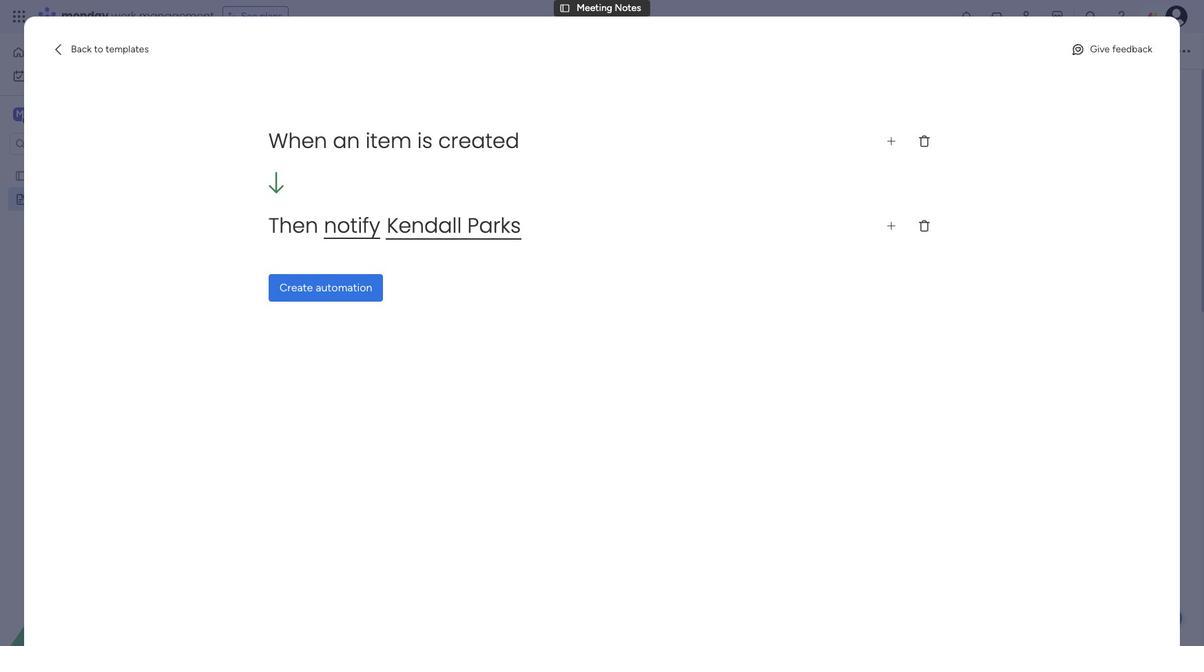 Task type: describe. For each thing, give the bounding box(es) containing it.
1 2 image from the top
[[457, 455, 461, 459]]

is
[[417, 126, 433, 156]]

item
[[366, 126, 412, 156]]

home link
[[8, 41, 167, 63]]

1 2 image from the top
[[457, 496, 461, 500]]

share
[[1133, 44, 1158, 56]]

2 2 image from the top
[[457, 537, 461, 542]]

search everything image
[[1085, 10, 1098, 23]]

kendall
[[387, 211, 462, 241]]

created
[[438, 126, 520, 156]]

back
[[71, 43, 92, 55]]

kendall parks image
[[1166, 6, 1188, 28]]

meeting inside field
[[423, 118, 525, 153]]

create
[[280, 281, 313, 294]]

notifications image
[[960, 10, 974, 23]]

Meeting Notes field
[[420, 118, 605, 154]]

home
[[30, 46, 57, 58]]

when an item is created
[[269, 126, 520, 156]]

see plans button
[[222, 6, 289, 27]]

meeting inside list box
[[32, 193, 68, 205]]

give
[[1090, 43, 1110, 55]]

monday marketplace image
[[1051, 10, 1065, 23]]

back to templates
[[71, 43, 149, 55]]

create automation
[[280, 281, 372, 294]]

feedback
[[1113, 43, 1153, 55]]

m
[[16, 108, 24, 120]]

main
[[32, 107, 56, 121]]

meeting notes inside list box
[[32, 193, 97, 205]]

3 2 image from the top
[[457, 573, 461, 577]]

invite members image
[[1020, 10, 1034, 23]]

lottie animation element
[[0, 507, 176, 646]]

an
[[333, 126, 360, 156]]

4 2 image from the top
[[457, 594, 461, 598]]

meeting notes inside field
[[423, 118, 602, 153]]

back to templates button
[[46, 38, 154, 61]]

plans
[[260, 10, 283, 22]]

automation
[[316, 281, 372, 294]]

workspace image
[[13, 107, 27, 122]]



Task type: vqa. For each thing, say whether or not it's contained in the screenshot.
"Create"
yes



Task type: locate. For each thing, give the bounding box(es) containing it.
v2 ellipsis image
[[1178, 42, 1191, 60]]

give feedback
[[1090, 43, 1153, 55]]

see
[[241, 10, 257, 22]]

1 vertical spatial 2 image
[[457, 475, 461, 480]]

create automation button
[[269, 274, 383, 302]]

parks
[[468, 211, 521, 241]]

main workspace
[[32, 107, 113, 121]]

see plans
[[241, 10, 283, 22]]

meeting
[[577, 2, 612, 14], [423, 118, 525, 153], [32, 193, 68, 205], [424, 225, 507, 251]]

1 vertical spatial public board image
[[14, 192, 28, 205]]

select product image
[[12, 10, 26, 23]]

management
[[139, 8, 214, 24]]

2 2 image from the top
[[457, 475, 461, 480]]

lottie animation image
[[0, 507, 176, 646]]

workspace
[[59, 107, 113, 121]]

templates
[[106, 43, 149, 55]]

kendall parks
[[387, 211, 521, 241]]

notify
[[324, 211, 380, 241]]

update feed image
[[990, 10, 1004, 23]]

2 image
[[457, 496, 461, 500], [457, 537, 461, 542], [457, 573, 461, 577], [457, 594, 461, 598]]

workspace selection element
[[13, 106, 115, 124]]

home option
[[8, 41, 167, 63]]

2 image
[[457, 455, 461, 459], [457, 475, 461, 480]]

meeting notes
[[577, 2, 641, 14], [423, 118, 602, 153], [32, 193, 97, 205], [424, 225, 572, 251]]

then
[[269, 211, 318, 241]]

monday work management
[[61, 8, 214, 24]]

2 public board image from the top
[[14, 192, 28, 205]]

0 vertical spatial 2 image
[[457, 455, 461, 459]]

1 public board image from the top
[[14, 169, 28, 182]]

to
[[94, 43, 103, 55]]

help image
[[1115, 10, 1129, 23]]

then notify
[[269, 211, 380, 241]]

option
[[0, 163, 176, 166]]

give feedback button
[[1066, 38, 1158, 61]]

give feedback link
[[1066, 38, 1158, 61]]

notes inside field
[[530, 118, 602, 153]]

meeting notes list box
[[0, 161, 176, 397]]

monday
[[61, 8, 109, 24]]

notes inside list box
[[70, 193, 97, 205]]

when
[[269, 126, 327, 156]]

notes
[[615, 2, 641, 14], [530, 118, 602, 153], [70, 193, 97, 205], [512, 225, 572, 251]]

work
[[111, 8, 136, 24]]

0 vertical spatial public board image
[[14, 169, 28, 182]]

public board image
[[14, 169, 28, 182], [14, 192, 28, 205]]

share button
[[1108, 40, 1164, 62]]



